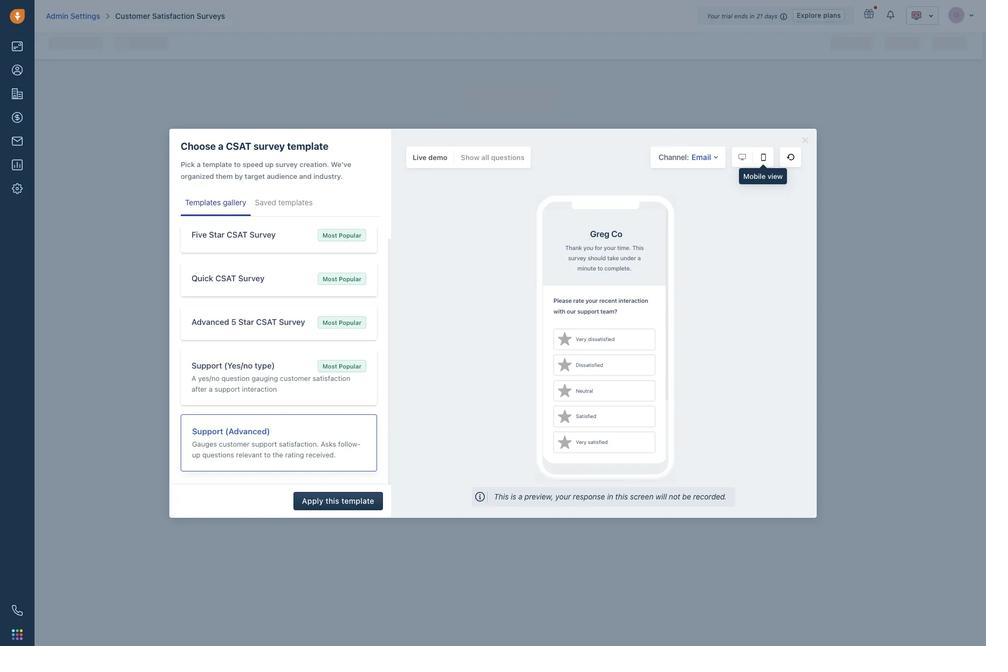 Task type: vqa. For each thing, say whether or not it's contained in the screenshot.
up within Support (Advanced) Gauges Customer Support Satisfaction. Asks Follow- Up Questions Relevant To The Rating Received.
yes



Task type: describe. For each thing, give the bounding box(es) containing it.
your trial ends in 21 days
[[707, 12, 778, 19]]

rating
[[285, 451, 304, 459]]

five star csat survey
[[192, 230, 276, 239]]

email
[[692, 152, 711, 162]]

popular for quick csat survey
[[339, 275, 361, 282]]

templates
[[278, 198, 313, 207]]

up inside pick a template to speed up survey creation. we've organized them by target audience and industry.
[[265, 160, 274, 169]]

admin settings link
[[46, 11, 100, 22]]

up inside support (advanced) gauges customer support satisfaction. asks follow- up questions relevant to the rating received.
[[192, 451, 200, 459]]

explore plans button
[[793, 9, 845, 22]]

target
[[245, 172, 265, 180]]

days
[[765, 12, 778, 19]]

a
[[192, 374, 196, 383]]

customer
[[115, 11, 150, 20]]

0 vertical spatial survey
[[254, 141, 285, 152]]

choose
[[181, 141, 216, 152]]

gauging
[[252, 374, 278, 383]]

customer inside support (yes/no type) a yes/no question gauging customer satisfaction after a support interaction
[[280, 374, 311, 383]]

to inside support (advanced) gauges customer support satisfaction. asks follow- up questions relevant to the rating received.
[[264, 451, 271, 459]]

csat right quick
[[215, 273, 236, 283]]

gallery
[[223, 198, 246, 207]]

recorded.
[[693, 492, 727, 501]]

surveys
[[197, 11, 225, 20]]

ends
[[734, 12, 748, 19]]

phone image
[[12, 606, 23, 617]]

templates
[[185, 198, 221, 207]]

1 horizontal spatial in
[[750, 12, 755, 19]]

gauges
[[192, 440, 217, 449]]

question
[[222, 374, 250, 383]]

freshworks switcher image
[[12, 630, 23, 641]]

satisfaction.
[[279, 440, 319, 449]]

customer inside support (advanced) gauges customer support satisfaction. asks follow- up questions relevant to the rating received.
[[219, 440, 250, 449]]

screen
[[630, 492, 654, 501]]

live demo
[[413, 153, 447, 162]]

a right is
[[518, 492, 523, 501]]

explore plans
[[797, 11, 841, 19]]

0 vertical spatial questions
[[491, 153, 525, 162]]

plans
[[823, 11, 841, 19]]

advanced
[[192, 317, 229, 327]]

most for advanced 5 star csat survey
[[323, 319, 337, 326]]

show all questions
[[461, 153, 525, 162]]

yes/no
[[198, 374, 220, 383]]

phone element
[[6, 600, 28, 622]]

most for quick csat survey
[[323, 275, 337, 282]]

saved templates
[[255, 198, 313, 207]]

template for apply this template
[[342, 497, 374, 506]]

show
[[461, 153, 480, 162]]

five
[[192, 230, 207, 239]]

to inside pick a template to speed up survey creation. we've organized them by target audience and industry.
[[234, 160, 241, 169]]

and
[[299, 172, 312, 180]]

csat up speed
[[226, 141, 251, 152]]

demo
[[428, 153, 447, 162]]

channel:
[[659, 153, 689, 162]]

apply this template button
[[293, 492, 383, 511]]

by
[[235, 172, 243, 180]]

relevant
[[236, 451, 262, 459]]

admin settings
[[46, 11, 100, 20]]

settings
[[70, 11, 100, 20]]

satisfaction
[[152, 11, 195, 20]]

1 vertical spatial in
[[607, 492, 613, 501]]

4 most from the top
[[323, 363, 337, 370]]

0 vertical spatial template
[[287, 141, 329, 152]]

1 horizontal spatial this
[[615, 492, 628, 501]]

csat right 5
[[256, 317, 277, 327]]

follow-
[[338, 440, 361, 449]]

apply this template
[[302, 497, 374, 506]]

live
[[413, 153, 427, 162]]

pick a template to speed up survey creation. we've organized them by target audience and industry.
[[181, 160, 351, 180]]

will
[[656, 492, 667, 501]]

templates gallery
[[185, 198, 246, 207]]

satisfaction
[[313, 374, 350, 383]]

a right choose at the top left of page
[[218, 141, 224, 152]]

most for five star csat survey
[[323, 232, 337, 239]]

support for (advanced)
[[192, 426, 223, 436]]



Task type: locate. For each thing, give the bounding box(es) containing it.
survey
[[250, 230, 276, 239], [238, 273, 264, 283], [279, 317, 305, 327]]

0 horizontal spatial in
[[607, 492, 613, 501]]

1 popular from the top
[[339, 232, 361, 239]]

customer up 'relevant'
[[219, 440, 250, 449]]

support up yes/no
[[192, 361, 222, 370]]

1 most popular from the top
[[323, 232, 361, 239]]

1 vertical spatial to
[[264, 451, 271, 459]]

support for (yes/no
[[192, 361, 222, 370]]

5
[[231, 317, 236, 327]]

21
[[756, 12, 763, 19]]

response
[[573, 492, 605, 501]]

1 vertical spatial support
[[252, 440, 277, 449]]

1 vertical spatial up
[[192, 451, 200, 459]]

type)
[[255, 361, 275, 370]]

0 vertical spatial star
[[209, 230, 225, 239]]

this inside apply this template button
[[326, 497, 339, 506]]

0 vertical spatial in
[[750, 12, 755, 19]]

most popular for five star csat survey
[[323, 232, 361, 239]]

support inside support (advanced) gauges customer support satisfaction. asks follow- up questions relevant to the rating received.
[[192, 426, 223, 436]]

support inside support (yes/no type) a yes/no question gauging customer satisfaction after a support interaction
[[192, 361, 222, 370]]

0 horizontal spatial this
[[326, 497, 339, 506]]

1 horizontal spatial template
[[287, 141, 329, 152]]

a down yes/no
[[209, 385, 213, 394]]

most popular for advanced 5 star csat survey
[[323, 319, 361, 326]]

template inside pick a template to speed up survey creation. we've organized them by target audience and industry.
[[203, 160, 232, 169]]

support inside support (yes/no type) a yes/no question gauging customer satisfaction after a support interaction
[[215, 385, 240, 394]]

2 vertical spatial template
[[342, 497, 374, 506]]

to up by
[[234, 160, 241, 169]]

0 vertical spatial up
[[265, 160, 274, 169]]

support up the the
[[252, 440, 277, 449]]

questions down gauges
[[202, 451, 234, 459]]

survey
[[254, 141, 285, 152], [275, 160, 298, 169]]

up
[[265, 160, 274, 169], [192, 451, 200, 459]]

1 horizontal spatial up
[[265, 160, 274, 169]]

questions
[[491, 153, 525, 162], [202, 451, 234, 459]]

choose a csat survey template
[[181, 141, 329, 152]]

questions right all
[[491, 153, 525, 162]]

saved
[[255, 198, 276, 207]]

support
[[192, 361, 222, 370], [192, 426, 223, 436]]

star
[[209, 230, 225, 239], [238, 317, 254, 327]]

them
[[216, 172, 233, 180]]

1 horizontal spatial support
[[252, 440, 277, 449]]

support inside support (advanced) gauges customer support satisfaction. asks follow- up questions relevant to the rating received.
[[252, 440, 277, 449]]

survey inside pick a template to speed up survey creation. we've organized them by target audience and industry.
[[275, 160, 298, 169]]

1 most from the top
[[323, 232, 337, 239]]

this
[[494, 492, 509, 501]]

industry.
[[313, 172, 343, 180]]

0 vertical spatial to
[[234, 160, 241, 169]]

template
[[287, 141, 329, 152], [203, 160, 232, 169], [342, 497, 374, 506]]

audience
[[267, 172, 297, 180]]

creation.
[[300, 160, 329, 169]]

0 horizontal spatial support
[[215, 385, 240, 394]]

pick
[[181, 160, 195, 169]]

be
[[682, 492, 691, 501]]

popular for five star csat survey
[[339, 232, 361, 239]]

3 most from the top
[[323, 319, 337, 326]]

all
[[481, 153, 489, 162]]

a right pick
[[197, 160, 201, 169]]

4 most popular from the top
[[323, 363, 361, 370]]

popular
[[339, 232, 361, 239], [339, 275, 361, 282], [339, 319, 361, 326], [339, 363, 361, 370]]

template right apply
[[342, 497, 374, 506]]

0 horizontal spatial up
[[192, 451, 200, 459]]

2 vertical spatial survey
[[279, 317, 305, 327]]

0 horizontal spatial to
[[234, 160, 241, 169]]

most popular
[[323, 232, 361, 239], [323, 275, 361, 282], [323, 319, 361, 326], [323, 363, 361, 370]]

most popular for quick csat survey
[[323, 275, 361, 282]]

not
[[669, 492, 680, 501]]

admin
[[46, 11, 68, 20]]

(yes/no
[[224, 361, 253, 370]]

2 horizontal spatial template
[[342, 497, 374, 506]]

up right speed
[[265, 160, 274, 169]]

received.
[[306, 451, 336, 459]]

4 popular from the top
[[339, 363, 361, 370]]

2 most popular from the top
[[323, 275, 361, 282]]

a inside pick a template to speed up survey creation. we've organized them by target audience and industry.
[[197, 160, 201, 169]]

most
[[323, 232, 337, 239], [323, 275, 337, 282], [323, 319, 337, 326], [323, 363, 337, 370]]

template for pick a template to speed up survey creation. we've organized them by target audience and industry.
[[203, 160, 232, 169]]

template inside button
[[342, 497, 374, 506]]

0 horizontal spatial questions
[[202, 451, 234, 459]]

explore
[[797, 11, 821, 19]]

0 horizontal spatial star
[[209, 230, 225, 239]]

customer
[[280, 374, 311, 383], [219, 440, 250, 449]]

customer right 'gauging'
[[280, 374, 311, 383]]

csat down gallery
[[227, 230, 248, 239]]

1 horizontal spatial customer
[[280, 374, 311, 383]]

ic_info_icon image
[[780, 12, 788, 21]]

support down question
[[215, 385, 240, 394]]

up down gauges
[[192, 451, 200, 459]]

organized
[[181, 172, 214, 180]]

0 horizontal spatial customer
[[219, 440, 250, 449]]

(advanced)
[[225, 426, 270, 436]]

0 horizontal spatial template
[[203, 160, 232, 169]]

1 vertical spatial template
[[203, 160, 232, 169]]

1 vertical spatial questions
[[202, 451, 234, 459]]

1 horizontal spatial to
[[264, 451, 271, 459]]

is
[[511, 492, 516, 501]]

preview,
[[525, 492, 553, 501]]

2 most from the top
[[323, 275, 337, 282]]

your
[[555, 492, 571, 501]]

this right apply
[[326, 497, 339, 506]]

questions inside support (advanced) gauges customer support satisfaction. asks follow- up questions relevant to the rating received.
[[202, 451, 234, 459]]

support up gauges
[[192, 426, 223, 436]]

0 vertical spatial support
[[215, 385, 240, 394]]

0 vertical spatial customer
[[280, 374, 311, 383]]

survey up pick a template to speed up survey creation. we've organized them by target audience and industry.
[[254, 141, 285, 152]]

1 vertical spatial star
[[238, 317, 254, 327]]

this left the screen on the right bottom of the page
[[615, 492, 628, 501]]

2 popular from the top
[[339, 275, 361, 282]]

the
[[273, 451, 283, 459]]

customer satisfaction surveys
[[115, 11, 225, 20]]

in left 21
[[750, 12, 755, 19]]

tab list
[[181, 193, 380, 217]]

this is a preview, your response in this screen will not be recorded.
[[494, 492, 727, 501]]

csat
[[226, 141, 251, 152], [227, 230, 248, 239], [215, 273, 236, 283], [256, 317, 277, 327]]

in right response
[[607, 492, 613, 501]]

1 vertical spatial survey
[[275, 160, 298, 169]]

trial
[[722, 12, 733, 19]]

star right five
[[209, 230, 225, 239]]

0 vertical spatial support
[[192, 361, 222, 370]]

1 vertical spatial support
[[192, 426, 223, 436]]

a
[[218, 141, 224, 152], [197, 160, 201, 169], [209, 385, 213, 394], [518, 492, 523, 501]]

to left the the
[[264, 451, 271, 459]]

template up them
[[203, 160, 232, 169]]

to
[[234, 160, 241, 169], [264, 451, 271, 459]]

support
[[215, 385, 240, 394], [252, 440, 277, 449]]

1 horizontal spatial star
[[238, 317, 254, 327]]

3 popular from the top
[[339, 319, 361, 326]]

a inside support (yes/no type) a yes/no question gauging customer satisfaction after a support interaction
[[209, 385, 213, 394]]

0 vertical spatial survey
[[250, 230, 276, 239]]

this
[[615, 492, 628, 501], [326, 497, 339, 506]]

quick csat survey
[[192, 273, 264, 283]]

quick
[[192, 273, 213, 283]]

support (yes/no type) a yes/no question gauging customer satisfaction after a support interaction
[[192, 361, 350, 394]]

1 vertical spatial customer
[[219, 440, 250, 449]]

interaction
[[242, 385, 277, 394]]

after
[[192, 385, 207, 394]]

star right 5
[[238, 317, 254, 327]]

we've
[[331, 160, 351, 169]]

asks
[[321, 440, 336, 449]]

speed
[[243, 160, 263, 169]]

survey up audience
[[275, 160, 298, 169]]

popular for advanced 5 star csat survey
[[339, 319, 361, 326]]

support (advanced) gauges customer support satisfaction. asks follow- up questions relevant to the rating received.
[[192, 426, 361, 459]]

template up creation.
[[287, 141, 329, 152]]

1 vertical spatial survey
[[238, 273, 264, 283]]

1 horizontal spatial questions
[[491, 153, 525, 162]]

advanced 5 star csat survey
[[192, 317, 305, 327]]

3 most popular from the top
[[323, 319, 361, 326]]

tab list containing templates gallery
[[181, 193, 380, 217]]

apply
[[302, 497, 323, 506]]

your
[[707, 12, 720, 19]]



